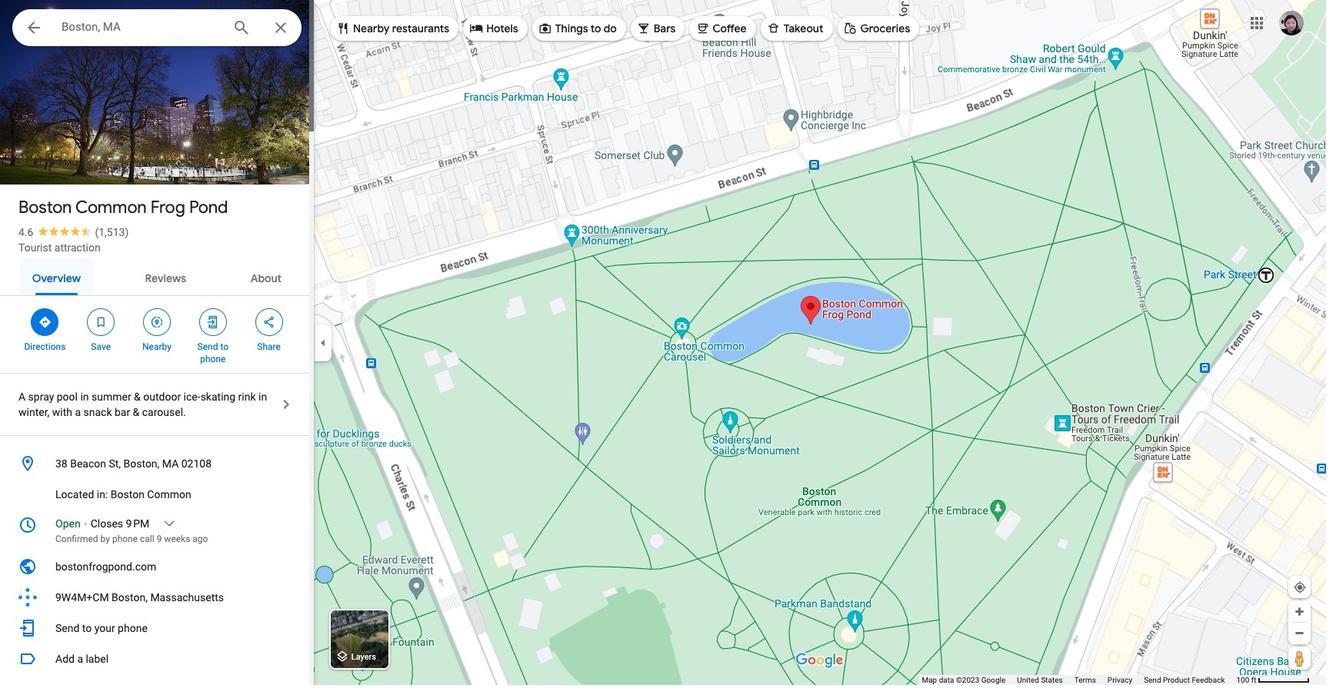 Task type: locate. For each thing, give the bounding box(es) containing it.
to left your
[[82, 622, 92, 635]]

0 vertical spatial a
[[75, 406, 81, 419]]

1 in from the left
[[80, 391, 89, 403]]

takeout
[[784, 22, 824, 35]]

terms
[[1075, 676, 1096, 685]]

1 vertical spatial nearby
[[142, 342, 172, 352]]

summer
[[92, 391, 131, 403]]

 takeout
[[767, 20, 824, 37]]

0 horizontal spatial boston
[[18, 197, 72, 219]]

show street view coverage image
[[1289, 647, 1311, 670]]

in right rink
[[259, 391, 267, 403]]

boston up 4.6 stars image on the top left of the page
[[18, 197, 72, 219]]

to inside button
[[82, 622, 92, 635]]

9w4m+cm boston, massachusetts
[[55, 592, 224, 604]]

common up (1,513)
[[75, 197, 147, 219]]

photos
[[72, 152, 110, 167]]

a spray pool in summer & outdoor ice-skating rink in winter, with a snack bar & carousel.
[[18, 391, 267, 419]]

tab list containing overview
[[0, 259, 314, 295]]

map data ©2023 google
[[922, 676, 1006, 685]]

massachusetts
[[150, 592, 224, 604]]

a right with
[[75, 406, 81, 419]]

send inside footer
[[1144, 676, 1161, 685]]

phone for by
[[112, 534, 138, 545]]

bostonfrogpond.com
[[55, 561, 156, 573]]

do
[[604, 22, 617, 35]]

ma
[[162, 458, 179, 470]]

0 vertical spatial to
[[591, 22, 601, 35]]

send inside send to phone
[[197, 342, 218, 352]]

open
[[55, 518, 80, 530]]

100
[[1237, 676, 1250, 685]]

boston
[[18, 197, 72, 219], [111, 489, 145, 501]]

phone right your
[[118, 622, 148, 635]]

1 horizontal spatial to
[[220, 342, 229, 352]]


[[696, 20, 710, 37]]

in
[[80, 391, 89, 403], [259, 391, 267, 403]]

groceries
[[861, 22, 910, 35]]

feedback
[[1192, 676, 1225, 685]]

in right pool
[[80, 391, 89, 403]]

0 vertical spatial nearby
[[353, 22, 390, 35]]

phone down 
[[200, 354, 226, 365]]

things
[[555, 22, 588, 35]]

send up add on the left bottom
[[55, 622, 80, 635]]

send product feedback button
[[1144, 676, 1225, 686]]

nearby inside "actions for boston common frog pond" region
[[142, 342, 172, 352]]

1,543
[[39, 152, 69, 167]]

collapse side panel image
[[315, 334, 332, 351]]

100 ft
[[1237, 676, 1257, 685]]

a
[[18, 391, 25, 403]]

hotels
[[486, 22, 518, 35]]

nearby down 
[[142, 342, 172, 352]]

share
[[257, 342, 281, 352]]

1 vertical spatial to
[[220, 342, 229, 352]]

snack
[[83, 406, 112, 419]]

0 horizontal spatial common
[[75, 197, 147, 219]]

united states
[[1017, 676, 1063, 685]]

reviews button
[[133, 259, 199, 295]]

hours image
[[18, 516, 37, 535]]

& left outdoor
[[134, 391, 141, 403]]

1 horizontal spatial boston
[[111, 489, 145, 501]]

product
[[1163, 676, 1190, 685]]

to left share
[[220, 342, 229, 352]]

2 horizontal spatial to
[[591, 22, 601, 35]]

0 horizontal spatial in
[[80, 391, 89, 403]]

1 vertical spatial common
[[147, 489, 191, 501]]

phone inside send to phone
[[200, 354, 226, 365]]

send inside information for boston common frog pond region
[[55, 622, 80, 635]]

0 vertical spatial common
[[75, 197, 147, 219]]

show your location image
[[1293, 581, 1307, 595]]

4.6
[[18, 226, 33, 239]]

beacon
[[70, 458, 106, 470]]

1 vertical spatial boston,
[[112, 592, 148, 604]]

boston, right the st,
[[124, 458, 160, 470]]

spray
[[28, 391, 54, 403]]

to left do
[[591, 22, 601, 35]]

common inside button
[[147, 489, 191, 501]]

phone
[[200, 354, 226, 365], [112, 534, 138, 545], [118, 622, 148, 635]]

footer
[[922, 676, 1237, 686]]

2 vertical spatial to
[[82, 622, 92, 635]]

0 vertical spatial boston
[[18, 197, 72, 219]]

nearby
[[353, 22, 390, 35], [142, 342, 172, 352]]

send for send to phone
[[197, 342, 218, 352]]

0 horizontal spatial to
[[82, 622, 92, 635]]

1 horizontal spatial in
[[259, 391, 267, 403]]

common up show open hours for the week icon
[[147, 489, 191, 501]]

zoom in image
[[1294, 606, 1306, 618]]

bar
[[115, 406, 130, 419]]

1 vertical spatial a
[[77, 653, 83, 666]]

a right add on the left bottom
[[77, 653, 83, 666]]

1 horizontal spatial nearby
[[353, 22, 390, 35]]

nearby right 
[[353, 22, 390, 35]]

about
[[251, 272, 282, 285]]

1,543 photos
[[39, 152, 110, 167]]

bars
[[654, 22, 676, 35]]

4.6 stars image
[[33, 226, 95, 236]]

2 vertical spatial phone
[[118, 622, 148, 635]]

0 vertical spatial phone
[[200, 354, 226, 365]]

boston,
[[124, 458, 160, 470], [112, 592, 148, 604]]

2 vertical spatial send
[[1144, 676, 1161, 685]]

located in: boston common button
[[0, 479, 314, 510]]

0 vertical spatial send
[[197, 342, 218, 352]]

1 vertical spatial send
[[55, 622, 80, 635]]

1 vertical spatial boston
[[111, 489, 145, 501]]

boston common frog pond main content
[[0, 0, 314, 686]]

2 horizontal spatial send
[[1144, 676, 1161, 685]]

send down 
[[197, 342, 218, 352]]

tourist attraction
[[18, 242, 101, 254]]

38
[[55, 458, 68, 470]]

in:
[[97, 489, 108, 501]]

with
[[52, 406, 72, 419]]

9w4m+cm
[[55, 592, 109, 604]]

2 in from the left
[[259, 391, 267, 403]]

save
[[91, 342, 111, 352]]

boston right in:
[[111, 489, 145, 501]]

1 vertical spatial phone
[[112, 534, 138, 545]]

None field
[[62, 18, 220, 36]]


[[25, 17, 43, 38]]

100 ft button
[[1237, 676, 1310, 685]]

overview button
[[20, 259, 93, 295]]

ft
[[1252, 676, 1257, 685]]

& right bar
[[133, 406, 140, 419]]

to inside send to phone
[[220, 342, 229, 352]]

send for send to your phone
[[55, 622, 80, 635]]


[[94, 314, 108, 331]]

located in: boston common
[[55, 489, 191, 501]]

your
[[94, 622, 115, 635]]

zoom out image
[[1294, 628, 1306, 639]]

send left product
[[1144, 676, 1161, 685]]

&
[[134, 391, 141, 403], [133, 406, 140, 419]]

send
[[197, 342, 218, 352], [55, 622, 80, 635], [1144, 676, 1161, 685]]

bostonfrogpond.com link
[[0, 552, 314, 582]]

boston common frog pond
[[18, 197, 228, 219]]

footer inside google maps 'element'
[[922, 676, 1237, 686]]

0 vertical spatial boston,
[[124, 458, 160, 470]]

pond
[[189, 197, 228, 219]]

Boston, MA field
[[12, 9, 302, 46]]

actions for boston common frog pond region
[[0, 296, 314, 373]]

 nearby restaurants
[[336, 20, 449, 37]]

confirmed
[[55, 534, 98, 545]]

0 horizontal spatial nearby
[[142, 342, 172, 352]]

0 horizontal spatial send
[[55, 622, 80, 635]]

 hotels
[[469, 20, 518, 37]]

1 horizontal spatial common
[[147, 489, 191, 501]]

boston, down bostonfrogpond.com
[[112, 592, 148, 604]]

ago
[[193, 534, 208, 545]]

1 horizontal spatial send
[[197, 342, 218, 352]]

tab list
[[0, 259, 314, 295]]

add a label button
[[0, 644, 314, 675]]

google
[[982, 676, 1006, 685]]


[[262, 314, 276, 331]]

united states button
[[1017, 676, 1063, 686]]

1,513 reviews element
[[95, 226, 129, 239]]

footer containing map data ©2023 google
[[922, 676, 1237, 686]]

phone for to
[[200, 354, 226, 365]]

weeks
[[164, 534, 190, 545]]

common
[[75, 197, 147, 219], [147, 489, 191, 501]]

phone right by
[[112, 534, 138, 545]]

layers
[[351, 653, 376, 663]]

google account: michele murakami  
(michele.murakami@adept.ai) image
[[1280, 10, 1304, 35]]

phone inside send to your phone button
[[118, 622, 148, 635]]



Task type: vqa. For each thing, say whether or not it's contained in the screenshot.


Task type: describe. For each thing, give the bounding box(es) containing it.
tourist attraction button
[[18, 240, 101, 255]]

rink
[[238, 391, 256, 403]]

photo of boston common frog pond image
[[0, 0, 314, 197]]

 search field
[[12, 9, 302, 49]]


[[150, 314, 164, 331]]

information for boston common frog pond region
[[0, 449, 314, 644]]

ice-
[[184, 391, 201, 403]]

9w4m+cm boston, massachusetts button
[[0, 582, 314, 613]]

 coffee
[[696, 20, 747, 37]]


[[336, 20, 350, 37]]

overview
[[32, 272, 81, 285]]

38 beacon st, boston, ma 02108 button
[[0, 449, 314, 479]]

send product feedback
[[1144, 676, 1225, 685]]

to inside  things to do
[[591, 22, 601, 35]]

by
[[100, 534, 110, 545]]

boston, inside button
[[124, 458, 160, 470]]

outdoor
[[143, 391, 181, 403]]

send to phone
[[197, 342, 229, 365]]

send to your phone button
[[0, 613, 314, 644]]

to for send to your phone
[[82, 622, 92, 635]]

restaurants
[[392, 22, 449, 35]]

closes
[[91, 518, 123, 530]]

coffee
[[713, 22, 747, 35]]

 things to do
[[538, 20, 617, 37]]

a spray pool in summer & outdoor ice-skating rink in winter, with a snack bar & carousel. button
[[0, 374, 314, 435]]

data
[[939, 676, 954, 685]]

carousel.
[[142, 406, 186, 419]]

©2023
[[956, 676, 980, 685]]


[[538, 20, 552, 37]]

(1,513)
[[95, 226, 129, 239]]

boston, inside button
[[112, 592, 148, 604]]

 groceries
[[844, 20, 910, 37]]

pool
[[57, 391, 78, 403]]

02108
[[181, 458, 212, 470]]

states
[[1041, 676, 1063, 685]]

38 beacon st, boston, ma 02108
[[55, 458, 212, 470]]

a inside a spray pool in summer & outdoor ice-skating rink in winter, with a snack bar & carousel.
[[75, 406, 81, 419]]

send to your phone
[[55, 622, 148, 635]]

add
[[55, 653, 75, 666]]

about button
[[238, 259, 294, 295]]

confirmed by phone call 9 weeks ago
[[55, 534, 208, 545]]

show open hours for the week image
[[163, 517, 176, 531]]

9
[[157, 534, 162, 545]]

⋅
[[83, 518, 88, 530]]

send for send product feedback
[[1144, 676, 1161, 685]]

winter,
[[18, 406, 49, 419]]

reviews
[[145, 272, 186, 285]]

nearby inside  nearby restaurants
[[353, 22, 390, 35]]

 button
[[12, 9, 55, 49]]

located
[[55, 489, 94, 501]]


[[637, 20, 651, 37]]

privacy
[[1108, 676, 1133, 685]]

boston inside button
[[111, 489, 145, 501]]

to for send to phone
[[220, 342, 229, 352]]

open ⋅ closes 9 pm
[[55, 518, 149, 530]]

st,
[[109, 458, 121, 470]]

0 vertical spatial &
[[134, 391, 141, 403]]

frog
[[151, 197, 185, 219]]

1,543 photos button
[[12, 146, 116, 173]]


[[38, 314, 52, 331]]

label
[[86, 653, 109, 666]]

attraction
[[54, 242, 101, 254]]

united
[[1017, 676, 1039, 685]]

tab list inside google maps 'element'
[[0, 259, 314, 295]]

1 vertical spatial &
[[133, 406, 140, 419]]


[[469, 20, 483, 37]]

none field inside boston, ma field
[[62, 18, 220, 36]]

google maps element
[[0, 0, 1326, 686]]


[[844, 20, 858, 37]]

call
[[140, 534, 154, 545]]



